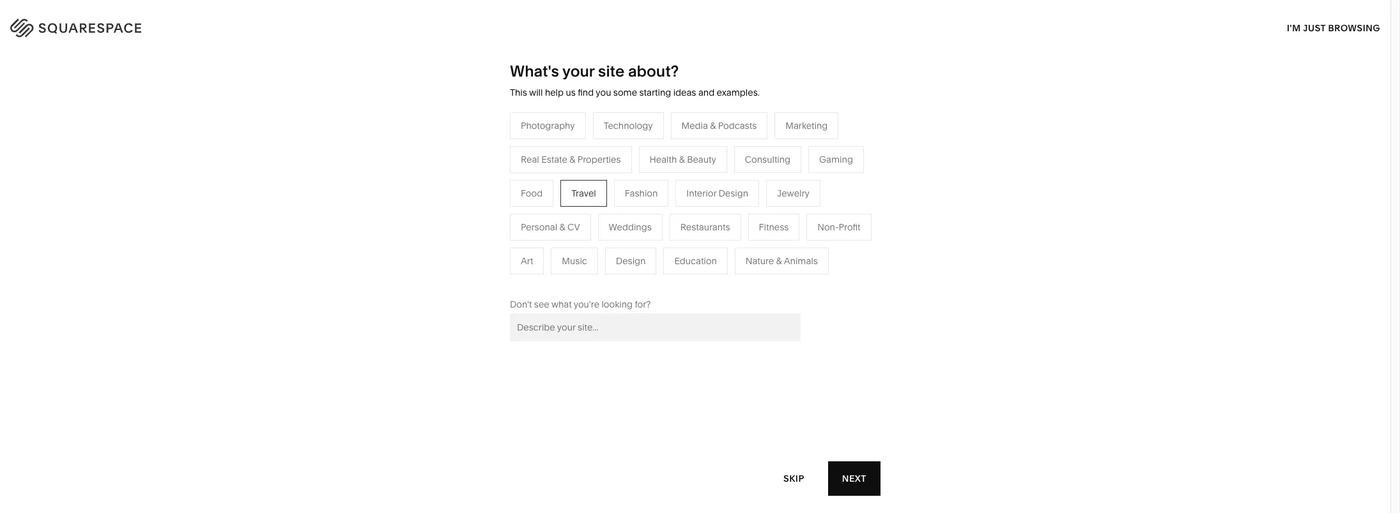 Task type: locate. For each thing, give the bounding box(es) containing it.
0 vertical spatial estate
[[541, 154, 567, 165]]

podcasts down "examples."
[[718, 120, 757, 132]]

examples.
[[717, 87, 760, 98]]

Real Estate & Properties radio
[[510, 146, 632, 173]]

non- right community
[[476, 235, 497, 247]]

properties up looking
[[608, 273, 651, 285]]

fitness link
[[686, 216, 729, 227]]

Food radio
[[510, 180, 553, 207]]

0 vertical spatial media
[[682, 120, 708, 132]]

Gaming radio
[[808, 146, 864, 173]]

for?
[[635, 299, 651, 310]]

photography
[[521, 120, 575, 132]]

podcasts down restaurants link
[[588, 216, 626, 227]]

real estate & properties up travel link
[[521, 154, 621, 165]]

animals down decor
[[724, 197, 758, 208]]

0 horizontal spatial nature
[[686, 197, 714, 208]]

1 vertical spatial weddings
[[551, 254, 594, 266]]

marketing
[[786, 120, 828, 132]]

0 vertical spatial properties
[[578, 154, 621, 165]]

0 horizontal spatial restaurants
[[551, 197, 601, 208]]

real estate & properties
[[521, 154, 621, 165], [551, 273, 651, 285]]

0 vertical spatial non-
[[818, 222, 839, 233]]

nature
[[686, 197, 714, 208], [746, 255, 774, 267]]

1 vertical spatial media & podcasts
[[551, 216, 626, 227]]

0 vertical spatial real estate & properties
[[521, 154, 621, 165]]

1 horizontal spatial fitness
[[759, 222, 789, 233]]

fitness up nature & animals radio at right
[[759, 222, 789, 233]]

0 vertical spatial weddings
[[609, 222, 652, 233]]

media up beauty
[[682, 120, 708, 132]]

estate
[[541, 154, 567, 165], [572, 273, 598, 285]]

education
[[674, 255, 717, 267]]

1 vertical spatial properties
[[608, 273, 651, 285]]

non-
[[818, 222, 839, 233], [476, 235, 497, 247]]

1 horizontal spatial media
[[682, 120, 708, 132]]

1 horizontal spatial animals
[[784, 255, 818, 267]]

community
[[416, 235, 465, 247]]

weddings up design 'radio' at the left of page
[[609, 222, 652, 233]]

properties up travel option
[[578, 154, 621, 165]]

find
[[578, 87, 594, 98]]

0 vertical spatial real
[[521, 154, 539, 165]]

non- inside option
[[818, 222, 839, 233]]

don't
[[510, 299, 532, 310]]

0 horizontal spatial podcasts
[[588, 216, 626, 227]]

1 vertical spatial non-
[[476, 235, 497, 247]]

1 vertical spatial restaurants
[[680, 222, 730, 233]]

restaurants down travel link
[[551, 197, 601, 208]]

1 horizontal spatial non-
[[818, 222, 839, 233]]

0 vertical spatial restaurants
[[551, 197, 601, 208]]

nature & animals
[[686, 197, 758, 208], [746, 255, 818, 267]]

health
[[650, 154, 677, 165]]

estate inside real estate & properties 'radio'
[[541, 154, 567, 165]]

design
[[719, 188, 748, 199], [616, 255, 646, 267]]

squarespace logo link
[[26, 15, 295, 36]]

skip
[[783, 473, 804, 485]]

0 vertical spatial animals
[[724, 197, 758, 208]]

1 vertical spatial nature
[[746, 255, 774, 267]]

about?
[[628, 62, 679, 81]]

podcasts
[[718, 120, 757, 132], [588, 216, 626, 227]]

weddings down events link
[[551, 254, 594, 266]]

restaurants link
[[551, 197, 614, 208]]

0 horizontal spatial animals
[[724, 197, 758, 208]]

media & podcasts inside radio
[[682, 120, 757, 132]]

nature & animals down fitness radio
[[746, 255, 818, 267]]

what
[[551, 299, 572, 310]]

travel up media & podcasts link
[[571, 188, 596, 199]]

restaurants inside 'restaurants' option
[[680, 222, 730, 233]]

real inside 'radio'
[[521, 154, 539, 165]]

Non-Profit radio
[[807, 214, 871, 241]]

real
[[521, 154, 539, 165], [551, 273, 570, 285]]

Interior Design radio
[[676, 180, 759, 207]]

Media & Podcasts radio
[[671, 112, 768, 139]]

media up the 'events'
[[551, 216, 578, 227]]

see
[[534, 299, 549, 310]]

real up food option
[[521, 154, 539, 165]]

interior
[[687, 188, 716, 199]]

0 horizontal spatial media
[[551, 216, 578, 227]]

animals down fitness radio
[[784, 255, 818, 267]]

0 horizontal spatial weddings
[[551, 254, 594, 266]]

1 horizontal spatial media & podcasts
[[682, 120, 757, 132]]

1 vertical spatial nature & animals
[[746, 255, 818, 267]]

non- down jewelry option
[[818, 222, 839, 233]]

nature & animals down home & decor link
[[686, 197, 758, 208]]

some
[[613, 87, 637, 98]]

0 horizontal spatial estate
[[541, 154, 567, 165]]

fitness
[[686, 216, 716, 227], [759, 222, 789, 233]]

1 vertical spatial design
[[616, 255, 646, 267]]

music
[[562, 255, 587, 267]]

browsing
[[1328, 22, 1380, 34]]

& up travel link
[[570, 154, 575, 165]]

estate up travel link
[[541, 154, 567, 165]]

0 vertical spatial design
[[719, 188, 748, 199]]

1 horizontal spatial restaurants
[[680, 222, 730, 233]]

Jewelry radio
[[766, 180, 820, 207]]

& left cv
[[559, 222, 565, 233]]

properties
[[578, 154, 621, 165], [608, 273, 651, 285]]

starting
[[639, 87, 671, 98]]

Health & Beauty radio
[[639, 146, 727, 173]]

media & podcasts
[[682, 120, 757, 132], [551, 216, 626, 227]]

1 vertical spatial real
[[551, 273, 570, 285]]

weddings link
[[551, 254, 607, 266]]

& down fitness radio
[[776, 255, 782, 267]]

1 horizontal spatial weddings
[[609, 222, 652, 233]]

animals
[[724, 197, 758, 208], [784, 255, 818, 267]]

travel link
[[551, 178, 589, 189]]

restaurants
[[551, 197, 601, 208], [680, 222, 730, 233]]

will
[[529, 87, 543, 98]]

&
[[710, 120, 716, 132], [570, 154, 575, 165], [679, 154, 685, 165], [714, 178, 720, 189], [717, 197, 722, 208], [580, 216, 586, 227], [559, 222, 565, 233], [468, 235, 473, 247], [776, 255, 782, 267], [600, 273, 606, 285]]

media inside radio
[[682, 120, 708, 132]]

Personal & CV radio
[[510, 214, 591, 241]]

non-profit
[[818, 222, 860, 233]]

nature down home
[[686, 197, 714, 208]]

Art radio
[[510, 248, 544, 275]]

1 vertical spatial estate
[[572, 273, 598, 285]]

us
[[566, 87, 576, 98]]

home
[[686, 178, 712, 189]]

media & podcasts down restaurants link
[[551, 216, 626, 227]]

art
[[521, 255, 533, 267]]

nature inside radio
[[746, 255, 774, 267]]

fashion
[[625, 188, 658, 199]]

home & decor link
[[686, 178, 761, 189]]

Music radio
[[551, 248, 598, 275]]

0 vertical spatial media & podcasts
[[682, 120, 757, 132]]

interior design
[[687, 188, 748, 199]]

0 vertical spatial nature
[[686, 197, 714, 208]]

travel
[[551, 178, 576, 189], [571, 188, 596, 199]]

real down music
[[551, 273, 570, 285]]

& right health
[[679, 154, 685, 165]]

0 horizontal spatial fitness
[[686, 216, 716, 227]]

restaurants down interior
[[680, 222, 730, 233]]

estate down weddings link
[[572, 273, 598, 285]]

degraw element
[[524, 437, 866, 514]]

site
[[598, 62, 625, 81]]

real estate & properties down weddings link
[[551, 273, 651, 285]]

1 horizontal spatial design
[[719, 188, 748, 199]]

community & non-profits link
[[416, 235, 536, 247]]

1 horizontal spatial podcasts
[[718, 120, 757, 132]]

0 horizontal spatial real
[[521, 154, 539, 165]]

0 vertical spatial podcasts
[[718, 120, 757, 132]]

nature down fitness radio
[[746, 255, 774, 267]]

you're
[[574, 299, 599, 310]]

1 vertical spatial animals
[[784, 255, 818, 267]]

media & podcasts link
[[551, 216, 639, 227]]

1 horizontal spatial estate
[[572, 273, 598, 285]]

fitness down interior
[[686, 216, 716, 227]]

weddings
[[609, 222, 652, 233], [551, 254, 594, 266]]

what's
[[510, 62, 559, 81]]

just
[[1303, 22, 1326, 34]]

1 horizontal spatial real
[[551, 273, 570, 285]]

0 horizontal spatial design
[[616, 255, 646, 267]]

help
[[545, 87, 564, 98]]

1 horizontal spatial nature
[[746, 255, 774, 267]]

media
[[682, 120, 708, 132], [551, 216, 578, 227]]

& down and
[[710, 120, 716, 132]]

media & podcasts down and
[[682, 120, 757, 132]]



Task type: vqa. For each thing, say whether or not it's contained in the screenshot.
Media & Podcasts
yes



Task type: describe. For each thing, give the bounding box(es) containing it.
events link
[[551, 235, 592, 247]]

Travel radio
[[561, 180, 607, 207]]

real estate & properties inside 'radio'
[[521, 154, 621, 165]]

podcasts inside radio
[[718, 120, 757, 132]]

& inside 'radio'
[[570, 154, 575, 165]]

you
[[596, 87, 611, 98]]

in
[[1364, 19, 1374, 32]]

& down 'home & decor'
[[717, 197, 722, 208]]

your
[[562, 62, 595, 81]]

Design radio
[[605, 248, 657, 275]]

i'm just browsing
[[1287, 22, 1380, 34]]

next button
[[828, 462, 881, 497]]

technology
[[604, 120, 653, 132]]

properties inside 'radio'
[[578, 154, 621, 165]]

gaming
[[819, 154, 853, 165]]

i'm
[[1287, 22, 1301, 34]]

profits
[[497, 235, 523, 247]]

don't see what you're looking for?
[[510, 299, 651, 310]]

travel inside option
[[571, 188, 596, 199]]

degraw image
[[524, 437, 866, 514]]

Fitness radio
[[748, 214, 800, 241]]

nature & animals inside radio
[[746, 255, 818, 267]]

1 vertical spatial real estate & properties
[[551, 273, 651, 285]]

beauty
[[687, 154, 716, 165]]

fitness inside radio
[[759, 222, 789, 233]]

log             in
[[1342, 19, 1374, 32]]

Technology radio
[[593, 112, 664, 139]]

log             in link
[[1342, 19, 1374, 32]]

Consulting radio
[[734, 146, 801, 173]]

personal
[[521, 222, 557, 233]]

& inside option
[[679, 154, 685, 165]]

i'm just browsing link
[[1287, 10, 1380, 45]]

Nature & Animals radio
[[735, 248, 829, 275]]

food
[[521, 188, 543, 199]]

& down restaurants link
[[580, 216, 586, 227]]

Photography radio
[[510, 112, 586, 139]]

squarespace logo image
[[26, 15, 167, 36]]

personal & cv
[[521, 222, 580, 233]]

health & beauty
[[650, 154, 716, 165]]

Restaurants radio
[[670, 214, 741, 241]]

what's your site about? this will help us find you some starting ideas and examples.
[[510, 62, 760, 98]]

and
[[698, 87, 714, 98]]

travel down real estate & properties 'radio'
[[551, 178, 576, 189]]

weddings inside option
[[609, 222, 652, 233]]

0 horizontal spatial media & podcasts
[[551, 216, 626, 227]]

consulting
[[745, 154, 790, 165]]

0 horizontal spatial non-
[[476, 235, 497, 247]]

Fashion radio
[[614, 180, 669, 207]]

profit
[[839, 222, 860, 233]]

real estate & properties link
[[551, 273, 664, 285]]

cv
[[567, 222, 580, 233]]

1 vertical spatial media
[[551, 216, 578, 227]]

Weddings radio
[[598, 214, 663, 241]]

home & decor
[[686, 178, 748, 189]]

community & non-profits
[[416, 235, 523, 247]]

decor
[[722, 178, 748, 189]]

design inside interior design option
[[719, 188, 748, 199]]

& inside option
[[559, 222, 565, 233]]

Education radio
[[664, 248, 728, 275]]

skip button
[[769, 462, 818, 497]]

1 vertical spatial podcasts
[[588, 216, 626, 227]]

nature & animals link
[[686, 197, 771, 208]]

& right community
[[468, 235, 473, 247]]

animals inside radio
[[784, 255, 818, 267]]

design inside design 'radio'
[[616, 255, 646, 267]]

next
[[842, 473, 866, 485]]

events
[[551, 235, 579, 247]]

this
[[510, 87, 527, 98]]

Marketing radio
[[775, 112, 839, 139]]

looking
[[602, 299, 633, 310]]

Don't see what you're looking for? field
[[510, 314, 801, 342]]

& up looking
[[600, 273, 606, 285]]

jewelry
[[777, 188, 810, 199]]

& right home
[[714, 178, 720, 189]]

log
[[1342, 19, 1362, 32]]

ideas
[[673, 87, 696, 98]]

0 vertical spatial nature & animals
[[686, 197, 758, 208]]



